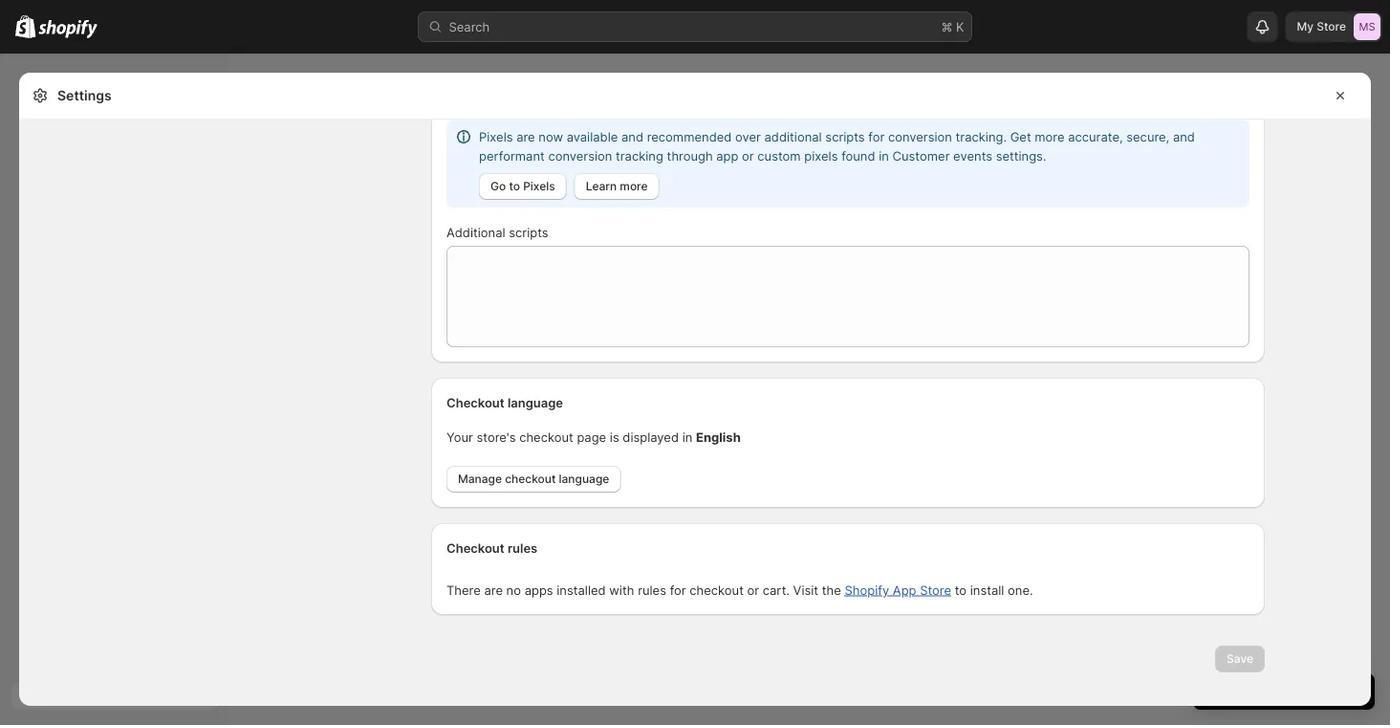 Task type: vqa. For each thing, say whether or not it's contained in the screenshot.
the middle product
no



Task type: describe. For each thing, give the bounding box(es) containing it.
additional scripts
[[447, 225, 549, 240]]

to inside the go to pixels link
[[509, 179, 520, 193]]

0 horizontal spatial more
[[620, 179, 648, 193]]

with
[[610, 583, 635, 597]]

no
[[507, 583, 521, 597]]

1 horizontal spatial conversion
[[889, 129, 953, 144]]

customer
[[893, 148, 950, 163]]

2 vertical spatial checkout
[[690, 583, 744, 597]]

pixels are now available and recommended over additional scripts for conversion tracking. get more accurate, secure, and performant conversion tracking through app or custom pixels found in customer events settings. status
[[447, 120, 1250, 208]]

there are no apps installed with rules for checkout or cart. visit the shopify app store to install one.
[[447, 583, 1034, 597]]

manage checkout language
[[458, 472, 610, 486]]

go to pixels link
[[479, 173, 567, 200]]

checkout for checkout rules
[[447, 540, 505, 555]]

learn more link
[[575, 173, 660, 200]]

checkout for checkout language
[[447, 395, 505, 410]]

0 vertical spatial language
[[508, 395, 563, 410]]

⌘ k
[[942, 19, 965, 34]]

your store's checkout page is displayed in english
[[447, 430, 741, 444]]

1 vertical spatial language
[[559, 472, 610, 486]]

go
[[491, 179, 506, 193]]

1 vertical spatial scripts
[[509, 225, 549, 240]]

available
[[567, 129, 618, 144]]

1 horizontal spatial to
[[955, 583, 967, 597]]

0 vertical spatial checkout
[[520, 430, 574, 444]]

1 and from the left
[[622, 129, 644, 144]]

scripts inside the pixels are now available and recommended over additional scripts for conversion tracking. get more accurate, secure, and performant conversion tracking through app or custom pixels found in customer events settings.
[[826, 129, 865, 144]]

now
[[539, 129, 563, 144]]

are for pixels
[[517, 129, 535, 144]]

learn
[[586, 179, 617, 193]]

page
[[577, 430, 607, 444]]

1 vertical spatial in
[[683, 430, 693, 444]]

pixels are now available and recommended over additional scripts for conversion tracking. get more accurate, secure, and performant conversion tracking through app or custom pixels found in customer events settings.
[[479, 129, 1196, 163]]

1 horizontal spatial store
[[1317, 20, 1347, 33]]

pixels inside the go to pixels link
[[523, 179, 555, 193]]

1 vertical spatial conversion
[[548, 148, 613, 163]]

search
[[449, 19, 490, 34]]

additional
[[447, 225, 506, 240]]

secure,
[[1127, 129, 1170, 144]]

0 horizontal spatial shopify image
[[15, 15, 36, 38]]

2 and from the left
[[1174, 129, 1196, 144]]

additional
[[765, 129, 822, 144]]

for inside the pixels are now available and recommended over additional scripts for conversion tracking. get more accurate, secure, and performant conversion tracking through app or custom pixels found in customer events settings.
[[869, 129, 885, 144]]

⌘
[[942, 19, 953, 34]]

1 horizontal spatial shopify image
[[38, 20, 98, 39]]

get
[[1011, 129, 1032, 144]]

visit
[[794, 583, 819, 597]]

learn more
[[586, 179, 648, 193]]

installed
[[557, 583, 606, 597]]

shopify app store link
[[845, 583, 952, 597]]

checkout language
[[447, 395, 563, 410]]

manage
[[458, 472, 502, 486]]

install
[[971, 583, 1005, 597]]

through
[[667, 148, 713, 163]]

found
[[842, 148, 876, 163]]

manage checkout language link
[[447, 466, 621, 493]]

pixels
[[805, 148, 838, 163]]



Task type: locate. For each thing, give the bounding box(es) containing it.
conversion down available
[[548, 148, 613, 163]]

store right app at the bottom of page
[[920, 583, 952, 597]]

scripts up found
[[826, 129, 865, 144]]

one.
[[1008, 583, 1034, 597]]

app
[[893, 583, 917, 597]]

checkout up there
[[447, 540, 505, 555]]

language up store's
[[508, 395, 563, 410]]

shopify image
[[15, 15, 36, 38], [38, 20, 98, 39]]

events
[[954, 148, 993, 163]]

language down "page"
[[559, 472, 610, 486]]

in
[[879, 148, 890, 163], [683, 430, 693, 444]]

are up the performant
[[517, 129, 535, 144]]

0 vertical spatial for
[[869, 129, 885, 144]]

cart.
[[763, 583, 790, 597]]

0 horizontal spatial pixels
[[479, 129, 513, 144]]

or
[[742, 148, 754, 163], [748, 583, 760, 597]]

checkout up your at bottom
[[447, 395, 505, 410]]

tracking
[[616, 148, 664, 163]]

settings.
[[996, 148, 1047, 163]]

in left english at bottom
[[683, 430, 693, 444]]

1 vertical spatial rules
[[638, 583, 667, 597]]

performant
[[479, 148, 545, 163]]

0 horizontal spatial rules
[[508, 540, 538, 555]]

and
[[622, 129, 644, 144], [1174, 129, 1196, 144]]

0 horizontal spatial for
[[670, 583, 686, 597]]

english
[[696, 430, 741, 444]]

0 vertical spatial scripts
[[826, 129, 865, 144]]

more inside the pixels are now available and recommended over additional scripts for conversion tracking. get more accurate, secure, and performant conversion tracking through app or custom pixels found in customer events settings.
[[1035, 129, 1065, 144]]

are inside the pixels are now available and recommended over additional scripts for conversion tracking. get more accurate, secure, and performant conversion tracking through app or custom pixels found in customer events settings.
[[517, 129, 535, 144]]

0 vertical spatial pixels
[[479, 129, 513, 144]]

are left no
[[484, 583, 503, 597]]

1 horizontal spatial more
[[1035, 129, 1065, 144]]

apps
[[525, 583, 553, 597]]

0 vertical spatial or
[[742, 148, 754, 163]]

checkout left "cart." in the bottom right of the page
[[690, 583, 744, 597]]

1 vertical spatial to
[[955, 583, 967, 597]]

store inside settings dialog
[[920, 583, 952, 597]]

settings dialog
[[19, 0, 1372, 706]]

the
[[822, 583, 842, 597]]

pixels right the "go"
[[523, 179, 555, 193]]

my store image
[[1355, 13, 1381, 40]]

0 vertical spatial to
[[509, 179, 520, 193]]

more down tracking
[[620, 179, 648, 193]]

1 horizontal spatial and
[[1174, 129, 1196, 144]]

shopify
[[845, 583, 890, 597]]

for
[[869, 129, 885, 144], [670, 583, 686, 597]]

conversion
[[889, 129, 953, 144], [548, 148, 613, 163]]

or left "cart." in the bottom right of the page
[[748, 583, 760, 597]]

my store
[[1298, 20, 1347, 33]]

language
[[508, 395, 563, 410], [559, 472, 610, 486]]

in right found
[[879, 148, 890, 163]]

my
[[1298, 20, 1314, 33]]

0 vertical spatial are
[[517, 129, 535, 144]]

1 horizontal spatial rules
[[638, 583, 667, 597]]

tracking.
[[956, 129, 1007, 144]]

1 checkout from the top
[[447, 395, 505, 410]]

0 horizontal spatial and
[[622, 129, 644, 144]]

recommended
[[647, 129, 732, 144]]

more
[[1035, 129, 1065, 144], [620, 179, 648, 193]]

is
[[610, 430, 620, 444]]

and up tracking
[[622, 129, 644, 144]]

1 vertical spatial store
[[920, 583, 952, 597]]

Additional scripts text field
[[447, 246, 1250, 347]]

0 vertical spatial in
[[879, 148, 890, 163]]

0 vertical spatial rules
[[508, 540, 538, 555]]

checkout right manage
[[505, 472, 556, 486]]

pixels inside the pixels are now available and recommended over additional scripts for conversion tracking. get more accurate, secure, and performant conversion tracking through app or custom pixels found in customer events settings.
[[479, 129, 513, 144]]

1 horizontal spatial are
[[517, 129, 535, 144]]

in inside the pixels are now available and recommended over additional scripts for conversion tracking. get more accurate, secure, and performant conversion tracking through app or custom pixels found in customer events settings.
[[879, 148, 890, 163]]

checkout up manage checkout language
[[520, 430, 574, 444]]

checkout rules
[[447, 540, 538, 555]]

settings
[[57, 88, 112, 104]]

0 vertical spatial checkout
[[447, 395, 505, 410]]

1 vertical spatial checkout
[[447, 540, 505, 555]]

or inside the pixels are now available and recommended over additional scripts for conversion tracking. get more accurate, secure, and performant conversion tracking through app or custom pixels found in customer events settings.
[[742, 148, 754, 163]]

2 checkout from the top
[[447, 540, 505, 555]]

0 horizontal spatial are
[[484, 583, 503, 597]]

rules up no
[[508, 540, 538, 555]]

0 horizontal spatial store
[[920, 583, 952, 597]]

custom
[[758, 148, 801, 163]]

pixels
[[479, 129, 513, 144], [523, 179, 555, 193]]

0 horizontal spatial scripts
[[509, 225, 549, 240]]

more right the get
[[1035, 129, 1065, 144]]

rules right with
[[638, 583, 667, 597]]

accurate,
[[1069, 129, 1124, 144]]

1 vertical spatial for
[[670, 583, 686, 597]]

go to pixels
[[491, 179, 555, 193]]

to right the "go"
[[509, 179, 520, 193]]

your
[[447, 430, 473, 444]]

and right "secure,"
[[1174, 129, 1196, 144]]

0 vertical spatial store
[[1317, 20, 1347, 33]]

to
[[509, 179, 520, 193], [955, 583, 967, 597]]

for right with
[[670, 583, 686, 597]]

store's
[[477, 430, 516, 444]]

app
[[717, 148, 739, 163]]

are
[[517, 129, 535, 144], [484, 583, 503, 597]]

checkout
[[520, 430, 574, 444], [505, 472, 556, 486], [690, 583, 744, 597]]

1 horizontal spatial scripts
[[826, 129, 865, 144]]

1 horizontal spatial in
[[879, 148, 890, 163]]

1 vertical spatial are
[[484, 583, 503, 597]]

displayed
[[623, 430, 679, 444]]

dialog
[[1379, 73, 1391, 722]]

1 vertical spatial checkout
[[505, 472, 556, 486]]

0 horizontal spatial in
[[683, 430, 693, 444]]

are for there
[[484, 583, 503, 597]]

1 vertical spatial or
[[748, 583, 760, 597]]

pixels up the performant
[[479, 129, 513, 144]]

0 horizontal spatial to
[[509, 179, 520, 193]]

for up found
[[869, 129, 885, 144]]

there
[[447, 583, 481, 597]]

scripts down the go to pixels link
[[509, 225, 549, 240]]

0 vertical spatial more
[[1035, 129, 1065, 144]]

1 vertical spatial pixels
[[523, 179, 555, 193]]

conversion up customer
[[889, 129, 953, 144]]

k
[[957, 19, 965, 34]]

0 vertical spatial conversion
[[889, 129, 953, 144]]

over
[[736, 129, 761, 144]]

scripts
[[826, 129, 865, 144], [509, 225, 549, 240]]

1 horizontal spatial for
[[869, 129, 885, 144]]

to left install
[[955, 583, 967, 597]]

checkout
[[447, 395, 505, 410], [447, 540, 505, 555]]

store
[[1317, 20, 1347, 33], [920, 583, 952, 597]]

store right my
[[1317, 20, 1347, 33]]

0 horizontal spatial conversion
[[548, 148, 613, 163]]

rules
[[508, 540, 538, 555], [638, 583, 667, 597]]

1 horizontal spatial pixels
[[523, 179, 555, 193]]

1 vertical spatial more
[[620, 179, 648, 193]]

or down over on the right top of the page
[[742, 148, 754, 163]]



